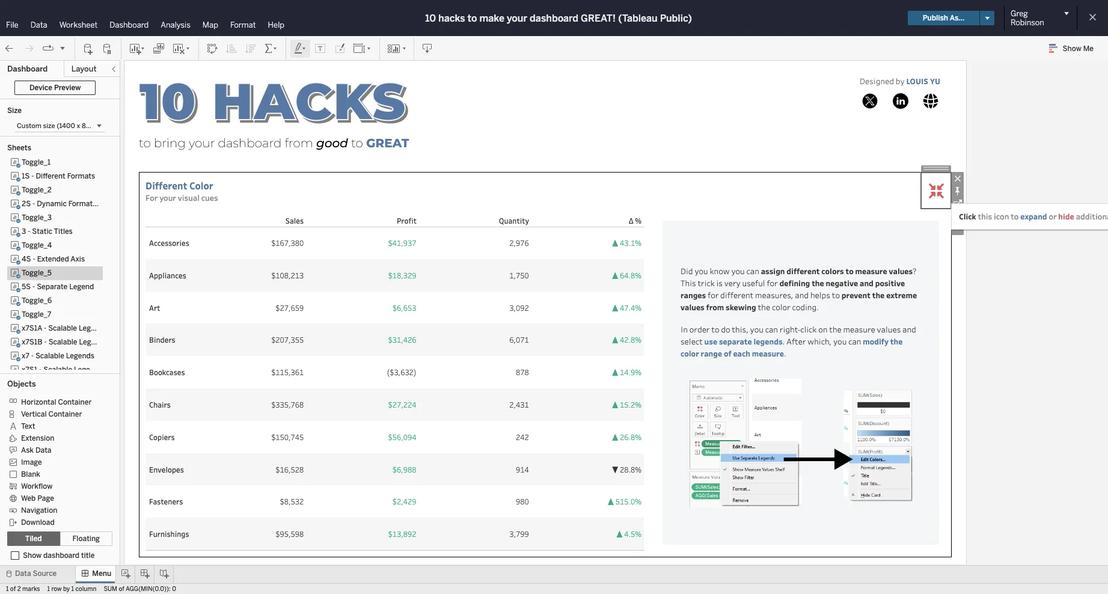 Task type: locate. For each thing, give the bounding box(es) containing it.
the right on at bottom
[[830, 324, 842, 335]]

container inside option
[[58, 398, 92, 407]]

0 horizontal spatial by
[[63, 586, 70, 593]]

the inside modify the color range of each measure
[[891, 336, 903, 347]]

make
[[480, 12, 505, 24]]

separate
[[720, 336, 753, 347]]

scalable up x7s1b - scalable legends
[[48, 324, 77, 333]]

- right x7s1b
[[44, 338, 47, 347]]

download option
[[7, 516, 104, 528]]

measure inside modify the color range of each measure
[[753, 348, 785, 359]]

2 horizontal spatial and
[[903, 324, 917, 335]]

- right x7s1
[[39, 366, 42, 374]]

vertical container option
[[7, 408, 104, 420]]

0 horizontal spatial color
[[681, 348, 700, 359]]

the inside prevent the extreme values from skewing
[[873, 290, 885, 300]]

is
[[717, 278, 723, 289]]

to right icon at right
[[1011, 211, 1019, 222]]

1 for 1 of 2 marks
[[6, 586, 9, 593]]

go to sheet image
[[952, 197, 964, 210]]

0 horizontal spatial and
[[796, 290, 809, 301]]

extension option
[[7, 432, 104, 444]]

icon
[[995, 211, 1010, 222]]

expand
[[1021, 211, 1048, 221]]

to down negative
[[833, 290, 841, 301]]

to left make
[[468, 12, 477, 24]]

of for sum of agg(min(0.0)): 0
[[119, 586, 124, 593]]

menu
[[92, 570, 111, 578]]

fix width image
[[952, 185, 964, 197]]

- for x7
[[31, 352, 34, 360]]

your right make
[[507, 12, 528, 24]]

swap rows and columns image
[[206, 42, 218, 54]]

- right 1s
[[31, 172, 34, 181]]

5s - separate legend
[[22, 283, 94, 291]]

Fasteners, Sub-Category. Press Space to toggle selection. Press Escape to go back to the left margin. Use arrow keys to navigate headers text field
[[146, 486, 194, 518]]

1 horizontal spatial different
[[787, 266, 820, 276]]

format workbook image
[[334, 42, 346, 54]]

of right sum in the bottom of the page
[[119, 586, 124, 593]]

order
[[690, 324, 710, 335]]

sort ascending image
[[226, 42, 238, 54]]

0 vertical spatial can
[[747, 266, 760, 277]]

format
[[230, 20, 256, 29]]

values down ranges
[[681, 302, 705, 312]]

3 1 from the left
[[71, 586, 74, 593]]

1 horizontal spatial your
[[507, 12, 528, 24]]

- right x7s1a
[[44, 324, 46, 333]]

legends down x7 - scalable legends
[[74, 366, 103, 374]]

2 vertical spatial measure
[[753, 348, 785, 359]]

Furnishings, Sub-Category. Press Space to toggle selection. Press Escape to go back to the left margin. Use arrow keys to navigate headers text field
[[146, 518, 194, 551]]

0 vertical spatial values
[[890, 266, 913, 276]]

2 vertical spatial data
[[15, 570, 31, 578]]

Chairs, Sub-Category. Press Space to toggle selection. Press Escape to go back to the left margin. Use arrow keys to navigate headers text field
[[146, 389, 194, 421]]

1 1 from the left
[[6, 586, 9, 593]]

3 - static titles
[[22, 227, 73, 236]]

and up prevent at right
[[860, 278, 874, 288]]

dashboard left great!
[[530, 12, 579, 24]]

click
[[960, 211, 977, 221]]

toggle_5
[[22, 269, 52, 277]]

0 vertical spatial show
[[1064, 45, 1082, 53]]

to up negative
[[846, 266, 854, 276]]

1 left row
[[47, 586, 50, 593]]

use separate legends . after which, you can
[[705, 336, 864, 347]]

different
[[36, 172, 65, 181], [146, 179, 187, 192]]

measure up positive
[[856, 266, 888, 276]]

the down positive
[[873, 290, 885, 300]]

show left me
[[1064, 45, 1082, 53]]

1 left 2
[[6, 586, 9, 593]]

louis
[[907, 76, 929, 86]]

0 horizontal spatial dashboard
[[7, 64, 48, 73]]

scalable down x7s1a - scalable legends
[[49, 338, 77, 347]]

data inside option
[[35, 446, 51, 455]]

2 1 from the left
[[47, 586, 50, 593]]

0 vertical spatial by
[[896, 76, 905, 86]]

color
[[772, 302, 791, 313], [681, 348, 700, 359]]

measures,
[[756, 290, 794, 301]]

replay animation image
[[42, 42, 54, 54], [59, 44, 66, 51]]

0 vertical spatial data
[[30, 20, 47, 29]]

1 vertical spatial by
[[63, 586, 70, 593]]

legends for x7s1b - scalable legends
[[79, 338, 108, 347]]

legends down x7s1b - scalable legends
[[66, 352, 95, 360]]

and
[[860, 278, 874, 288], [796, 290, 809, 301], [903, 324, 917, 335]]

scalable up x7s1 - scalable legends
[[35, 352, 64, 360]]

publish as... button
[[908, 11, 980, 25]]

dashboard
[[530, 12, 579, 24], [43, 552, 80, 560]]

- for x7s1a
[[44, 324, 46, 333]]

legends for x7s1 - scalable legends
[[74, 366, 103, 374]]

more options image
[[952, 223, 964, 235]]

additiona
[[1077, 211, 1109, 222]]

use
[[705, 336, 718, 347]]

scalable down x7 - scalable legends
[[43, 366, 72, 374]]

show mark labels image
[[315, 42, 327, 54]]

2 vertical spatial can
[[849, 336, 862, 347]]

2 vertical spatial values
[[878, 324, 901, 335]]

1 horizontal spatial and
[[860, 278, 874, 288]]

0 vertical spatial for
[[767, 278, 778, 289]]

the for extreme
[[873, 290, 885, 300]]

vertical
[[21, 410, 47, 419]]

1 horizontal spatial dashboard
[[110, 20, 149, 29]]

legends up x7s1b - scalable legends
[[79, 324, 107, 333]]

1 vertical spatial values
[[681, 302, 705, 312]]

replay animation image right redo "icon"
[[42, 42, 54, 54]]

legends
[[79, 324, 107, 333], [79, 338, 108, 347], [66, 352, 95, 360], [74, 366, 103, 374]]

data up 1 of 2 marks
[[15, 570, 31, 578]]

container up "vertical container" option
[[58, 398, 92, 407]]

sheets
[[7, 144, 31, 152]]

1 vertical spatial can
[[766, 324, 779, 335]]

0 vertical spatial container
[[58, 398, 92, 407]]

the up helps
[[812, 278, 825, 288]]

for inside ? this trick is very useful for
[[767, 278, 778, 289]]

1 vertical spatial data
[[35, 446, 51, 455]]

legends for x7 - scalable legends
[[66, 352, 95, 360]]

color down measures,
[[772, 302, 791, 313]]

1 vertical spatial container
[[48, 410, 82, 419]]

of left each
[[724, 348, 732, 359]]

helps
[[811, 290, 831, 301]]

0 vertical spatial marks. press enter to open the view data window.. use arrow keys to navigate data visualization elements. image
[[922, 173, 952, 209]]

. down use separate legends . after which, you can
[[785, 348, 787, 359]]

of left 2
[[10, 586, 16, 593]]

robinson
[[1011, 18, 1045, 27]]

which,
[[808, 336, 832, 347]]

1 vertical spatial your
[[160, 193, 176, 203]]

0 horizontal spatial replay animation image
[[42, 42, 54, 54]]

- for x7s1
[[39, 366, 42, 374]]

replay animation image left new data source image
[[59, 44, 66, 51]]

1 horizontal spatial marks. press enter to open the view data window.. use arrow keys to navigate data visualization elements. image
[[922, 173, 952, 209]]

collapse image
[[110, 66, 117, 73]]

do
[[722, 324, 731, 335]]

1 left 'column'
[[71, 586, 74, 593]]

negative
[[826, 278, 859, 288]]

you right which,
[[834, 336, 847, 347]]

0 horizontal spatial show
[[23, 552, 42, 560]]

text
[[21, 422, 35, 431]]

1 horizontal spatial replay animation image
[[59, 44, 66, 51]]

1 vertical spatial for
[[708, 290, 719, 301]]

scalable for x7s1
[[43, 366, 72, 374]]

yu
[[931, 76, 941, 86]]

titles
[[54, 227, 73, 236]]

and for positive
[[860, 278, 874, 288]]

you up legends
[[751, 324, 764, 335]]

list box containing toggle_1
[[7, 156, 113, 377]]

legends down x7s1a - scalable legends
[[79, 338, 108, 347]]

1 horizontal spatial color
[[772, 302, 791, 313]]

- right 5s
[[32, 283, 35, 291]]

container
[[58, 398, 92, 407], [48, 410, 82, 419]]

your right for
[[160, 193, 176, 203]]

2 horizontal spatial 1
[[71, 586, 74, 593]]

web page
[[21, 494, 54, 503]]

color inside modify the color range of each measure
[[681, 348, 700, 359]]

1 of 2 marks
[[6, 586, 40, 593]]

values inside did you know you can assign different colors to measure values
[[890, 266, 913, 276]]

1 horizontal spatial can
[[766, 324, 779, 335]]

1 horizontal spatial 1
[[47, 586, 50, 593]]

for
[[767, 278, 778, 289], [708, 290, 719, 301]]

Appliances, Sub-Category. Press Space to toggle selection. Press Escape to go back to the left margin. Use arrow keys to navigate headers text field
[[146, 259, 194, 292]]

row
[[51, 586, 62, 593]]

and inside defining the negative and positive ranges
[[860, 278, 874, 288]]

0 horizontal spatial for
[[708, 290, 719, 301]]

container inside option
[[48, 410, 82, 419]]

1 vertical spatial marks. press enter to open the view data window.. use arrow keys to navigate data visualization elements. image
[[194, 227, 645, 551]]

device preview button
[[14, 81, 96, 95]]

show inside 'button'
[[1064, 45, 1082, 53]]

each
[[734, 348, 751, 359]]

1 vertical spatial color
[[681, 348, 700, 359]]

as...
[[950, 14, 965, 22]]

x7s1 - scalable legends
[[22, 366, 103, 374]]

1 horizontal spatial dashboard
[[530, 12, 579, 24]]

dashboard down the togglestate option group at the bottom left
[[43, 552, 80, 560]]

2 horizontal spatial of
[[724, 348, 732, 359]]

Profit, . Press Space to toggle selection. Press Escape to go back to the left margin. Use arrow keys to navigate headers text field
[[306, 215, 419, 227]]

different up for
[[146, 179, 187, 192]]

scalable for x7
[[35, 352, 64, 360]]

page
[[37, 494, 54, 503]]

different up skewing
[[721, 290, 754, 301]]

device preview
[[29, 84, 81, 92]]

dashboard down redo "icon"
[[7, 64, 48, 73]]

0 vertical spatial and
[[860, 278, 874, 288]]

did you know you can assign different colors to measure values
[[681, 266, 913, 277]]

show down tiled
[[23, 552, 42, 560]]

different color for your visual cues
[[146, 179, 218, 203]]

2
[[17, 586, 21, 593]]

dashboard up new worksheet image
[[110, 20, 149, 29]]

coding.
[[793, 302, 819, 313]]

to left do
[[712, 324, 720, 335]]

0 vertical spatial measure
[[856, 266, 888, 276]]

image image
[[139, 63, 421, 155], [857, 91, 883, 111], [923, 93, 940, 110], [893, 93, 909, 109], [688, 378, 915, 508]]

. left 'after'
[[783, 336, 785, 347]]

- for 1s
[[31, 172, 34, 181]]

0 vertical spatial your
[[507, 12, 528, 24]]

measure up modify
[[844, 324, 876, 335]]

1 vertical spatial and
[[796, 290, 809, 301]]

1 horizontal spatial of
[[119, 586, 124, 593]]

or
[[1050, 211, 1057, 222]]

0 horizontal spatial of
[[10, 586, 16, 593]]

0 horizontal spatial 1
[[6, 586, 9, 593]]

custom size (1400 x 850)
[[17, 122, 97, 130]]

can up useful
[[747, 266, 760, 277]]

2 vertical spatial and
[[903, 324, 917, 335]]

right-
[[780, 324, 801, 335]]

- right 4s
[[33, 255, 35, 264]]

blank
[[21, 470, 40, 479]]

container down horizontal container
[[48, 410, 82, 419]]

1 vertical spatial show
[[23, 552, 42, 560]]

clear sheet image
[[172, 42, 191, 54]]

and down extreme
[[903, 324, 917, 335]]

can
[[747, 266, 760, 277], [766, 324, 779, 335], [849, 336, 862, 347]]

the color coding.
[[757, 302, 819, 313]]

data down "extension"
[[35, 446, 51, 455]]

- right "2s" in the top of the page
[[33, 200, 35, 208]]

source
[[33, 570, 57, 578]]

for up from
[[708, 290, 719, 301]]

marks. press enter to open the view data window.. use arrow keys to navigate data visualization elements. image
[[922, 173, 952, 209], [194, 227, 645, 551]]

pause auto updates image
[[102, 42, 114, 54]]

for up for different measures, and helps to
[[767, 278, 778, 289]]

color down select
[[681, 348, 700, 359]]

show
[[1064, 45, 1082, 53], [23, 552, 42, 560]]

- for x7s1b
[[44, 338, 47, 347]]

workflow option
[[7, 480, 104, 492]]

ask
[[21, 446, 34, 455]]

the inside defining the negative and positive ranges
[[812, 278, 825, 288]]

data up redo "icon"
[[30, 20, 47, 29]]

1 vertical spatial measure
[[844, 324, 876, 335]]

? this trick is very useful for
[[681, 266, 919, 289]]

can left modify
[[849, 336, 862, 347]]

values up positive
[[890, 266, 913, 276]]

1 vertical spatial dashboard
[[7, 64, 48, 73]]

marks
[[22, 586, 40, 593]]

1 horizontal spatial show
[[1064, 45, 1082, 53]]

1 horizontal spatial different
[[146, 179, 187, 192]]

- right x7
[[31, 352, 34, 360]]

the right modify
[[891, 336, 903, 347]]

values up modify
[[878, 324, 901, 335]]

1 horizontal spatial for
[[767, 278, 778, 289]]

size
[[43, 122, 55, 130]]

1 vertical spatial different
[[721, 290, 754, 301]]

scalable
[[48, 324, 77, 333], [49, 338, 77, 347], [35, 352, 64, 360], [43, 366, 72, 374]]

measure down legends
[[753, 348, 785, 359]]

10
[[425, 12, 436, 24]]

of inside modify the color range of each measure
[[724, 348, 732, 359]]

different up defining
[[787, 266, 820, 276]]

by inside different color application
[[896, 76, 905, 86]]

the down for different measures, and helps to
[[758, 302, 771, 313]]

of for 1 of 2 marks
[[10, 586, 16, 593]]

0 horizontal spatial dashboard
[[43, 552, 80, 560]]

0 vertical spatial dashboard
[[110, 20, 149, 29]]

by left louis
[[896, 76, 905, 86]]

1 horizontal spatial by
[[896, 76, 905, 86]]

0 vertical spatial different
[[787, 266, 820, 276]]

list box
[[7, 156, 113, 377]]

publish
[[923, 14, 949, 22]]

dashboard
[[110, 20, 149, 29], [7, 64, 48, 73]]

different up toggle_2
[[36, 172, 65, 181]]

legends for x7s1a - scalable legends
[[79, 324, 107, 333]]

0 horizontal spatial your
[[160, 193, 176, 203]]

values inside in order to do this, you can right-click on the measure values and select
[[878, 324, 901, 335]]

and up the coding. at the bottom of page
[[796, 290, 809, 301]]

Quantity, . Press Space to toggle selection. Press Escape to go back to the left margin. Use arrow keys to navigate headers text field
[[419, 215, 532, 227]]

measure inside in order to do this, you can right-click on the measure values and select
[[844, 324, 876, 335]]

can up legends
[[766, 324, 779, 335]]

1
[[6, 586, 9, 593], [47, 586, 50, 593], [71, 586, 74, 593]]

by right row
[[63, 586, 70, 593]]

skewing
[[726, 302, 757, 312]]

different color application
[[120, 60, 1108, 575]]

x7s1a
[[22, 324, 42, 333]]

- right 3 on the top left of page
[[28, 227, 30, 236]]



Task type: describe. For each thing, give the bounding box(es) containing it.
axis
[[71, 255, 85, 264]]

ask data
[[21, 446, 51, 455]]

Envelopes, Sub-Category. Press Space to toggle selection. Press Escape to go back to the left margin. Use arrow keys to navigate headers text field
[[146, 454, 194, 486]]

fit image
[[353, 42, 372, 54]]

navigation
[[21, 506, 57, 515]]

show for show dashboard title
[[23, 552, 42, 560]]

did
[[681, 266, 694, 277]]

color
[[190, 179, 213, 192]]

totals image
[[264, 42, 279, 54]]

scalable for x7s1a
[[48, 324, 77, 333]]

for different measures, and helps to
[[706, 290, 842, 301]]

me
[[1084, 45, 1094, 53]]

0 vertical spatial color
[[772, 302, 791, 313]]

- for 3
[[28, 227, 30, 236]]

1 vertical spatial dashboard
[[43, 552, 80, 560]]

container for horizontal container
[[58, 398, 92, 407]]

use as filter image
[[952, 210, 964, 223]]

horizontal container
[[21, 398, 92, 407]]

- for 5s
[[32, 283, 35, 291]]

on
[[819, 324, 828, 335]]

0 vertical spatial .
[[783, 336, 785, 347]]

duplicate image
[[153, 42, 165, 54]]

navigation option
[[7, 504, 104, 516]]

different inside different color for your visual cues
[[146, 179, 187, 192]]

tiled
[[25, 535, 42, 543]]

objects
[[7, 380, 36, 389]]

floating
[[72, 535, 100, 543]]

colors
[[822, 266, 845, 276]]

you inside in order to do this, you can right-click on the measure values and select
[[751, 324, 764, 335]]

1s - different formats
[[22, 172, 95, 181]]

measure inside did you know you can assign different colors to measure values
[[856, 266, 888, 276]]

title
[[81, 552, 95, 560]]

know
[[710, 266, 730, 277]]

visual
[[178, 193, 200, 203]]

modify the color range of each measure
[[681, 336, 905, 359]]

this,
[[732, 324, 749, 335]]

5s
[[22, 283, 31, 291]]

the inside in order to do this, you can right-click on the measure values and select
[[830, 324, 842, 335]]

you up very on the right of page
[[732, 266, 745, 277]]

highlight image
[[294, 42, 307, 54]]

sort descending image
[[245, 42, 257, 54]]

formatting
[[68, 200, 106, 208]]

Accessories, Sub-Category. Press Space to toggle selection. Press Escape to go back to the left margin. Use arrow keys to navigate headers text field
[[146, 227, 194, 259]]

4s
[[22, 255, 31, 264]]

Sales, . Press Space to toggle selection. Press Escape to go back to the left margin. Use arrow keys to navigate headers text field
[[194, 215, 306, 227]]

preview
[[54, 84, 81, 92]]

1 row by 1 column
[[47, 586, 97, 593]]

column
[[75, 586, 97, 593]]

0 horizontal spatial marks. press enter to open the view data window.. use arrow keys to navigate data visualization elements. image
[[194, 227, 645, 551]]

hacks
[[439, 12, 465, 24]]

objects list box
[[7, 392, 113, 528]]

toggle_4
[[22, 241, 52, 250]]

data for data
[[30, 20, 47, 29]]

click
[[801, 324, 817, 335]]

public)
[[660, 12, 692, 24]]

extreme
[[887, 290, 918, 300]]

formats
[[67, 172, 95, 181]]

publish as...
[[923, 14, 965, 22]]

1s
[[22, 172, 30, 181]]

Art, Sub-Category. Press Space to toggle selection. Press Escape to go back to the left margin. Use arrow keys to navigate headers text field
[[146, 292, 194, 324]]

togglestate option group
[[7, 532, 113, 546]]

- for 2s
[[33, 200, 35, 208]]

the for color
[[891, 336, 903, 347]]

defining the negative and positive ranges
[[681, 278, 907, 300]]

web page option
[[7, 492, 104, 504]]

help
[[268, 20, 285, 29]]

greg robinson
[[1011, 9, 1045, 27]]

can inside in order to do this, you can right-click on the measure values and select
[[766, 324, 779, 335]]

1 for 1 row by 1 column
[[47, 586, 50, 593]]

device
[[29, 84, 52, 92]]

data for data source
[[15, 570, 31, 578]]

0 horizontal spatial different
[[36, 172, 65, 181]]

and for helps
[[796, 290, 809, 301]]

legend
[[69, 283, 94, 291]]

the for negative
[[812, 278, 825, 288]]

Δ %, . Press Space to toggle selection. Press Escape to go back to the left margin. Use arrow keys to navigate headers text field
[[532, 215, 644, 227]]

and inside in order to do this, you can right-click on the measure values and select
[[903, 324, 917, 335]]

for
[[146, 193, 158, 203]]

useful
[[743, 278, 766, 289]]

extension
[[21, 434, 54, 443]]

legends
[[754, 336, 783, 347]]

2 horizontal spatial can
[[849, 336, 862, 347]]

different inside did you know you can assign different colors to measure values
[[787, 266, 820, 276]]

values inside prevent the extreme values from skewing
[[681, 302, 705, 312]]

show/hide cards image
[[387, 42, 407, 54]]

?
[[913, 266, 917, 277]]

x7
[[22, 352, 29, 360]]

to inside in order to do this, you can right-click on the measure values and select
[[712, 324, 720, 335]]

positive
[[876, 278, 906, 288]]

Bookcases, Sub-Category. Press Space to toggle selection. Press Escape to go back to the left margin. Use arrow keys to navigate headers text field
[[146, 356, 194, 389]]

toggle_2
[[22, 186, 52, 194]]

map
[[203, 20, 218, 29]]

toggle_1
[[22, 158, 51, 167]]

hide
[[1059, 211, 1075, 221]]

from
[[707, 302, 725, 312]]

x7s1a - scalable legends
[[22, 324, 107, 333]]

0 vertical spatial dashboard
[[530, 12, 579, 24]]

0 horizontal spatial can
[[747, 266, 760, 277]]

2s
[[22, 200, 31, 208]]

show me
[[1064, 45, 1094, 53]]

image
[[21, 458, 42, 467]]

- for 4s
[[33, 255, 35, 264]]

text option
[[7, 420, 104, 432]]

separate
[[37, 283, 68, 291]]

to inside did you know you can assign different colors to measure values
[[846, 266, 854, 276]]

show me button
[[1044, 39, 1105, 58]]

click this icon to expand or hide additiona
[[960, 211, 1109, 222]]

Binders, Sub-Category. Press Space to toggle selection. Press Escape to go back to the left margin. Use arrow keys to navigate headers text field
[[146, 324, 194, 356]]

x7s1
[[22, 366, 37, 374]]

x
[[77, 122, 80, 130]]

new worksheet image
[[129, 42, 146, 54]]

1 vertical spatial .
[[785, 348, 787, 359]]

your inside different color for your visual cues
[[160, 193, 176, 203]]

0 horizontal spatial different
[[721, 290, 754, 301]]

(tableau
[[619, 12, 658, 24]]

redo image
[[23, 42, 35, 54]]

download image
[[422, 42, 434, 54]]

this
[[979, 211, 993, 222]]

static
[[32, 227, 52, 236]]

scalable for x7s1b
[[49, 338, 77, 347]]

in
[[681, 324, 688, 335]]

undo image
[[4, 42, 16, 54]]

size
[[7, 106, 22, 115]]

data source
[[15, 570, 57, 578]]

download
[[21, 519, 55, 527]]

you up trick
[[695, 266, 709, 277]]

very
[[725, 278, 741, 289]]

blank option
[[7, 468, 104, 480]]

show for show me
[[1064, 45, 1082, 53]]

new data source image
[[82, 42, 94, 54]]

3
[[22, 227, 26, 236]]

assign
[[762, 266, 786, 276]]

x7s1b
[[22, 338, 42, 347]]

layout
[[71, 64, 97, 73]]

prevent the extreme values from skewing
[[681, 290, 919, 312]]

image option
[[7, 456, 104, 468]]

horizontal container option
[[7, 396, 104, 408]]

cues
[[201, 193, 218, 203]]

container for vertical container
[[48, 410, 82, 419]]

analysis
[[161, 20, 191, 29]]

designed
[[860, 76, 895, 86]]

remove from dashboard image
[[952, 172, 964, 185]]

ask data option
[[7, 444, 104, 456]]

Copiers, Sub-Category. Press Space to toggle selection. Press Escape to go back to the left margin. Use arrow keys to navigate headers text field
[[146, 421, 194, 454]]

this
[[681, 278, 696, 289]]



